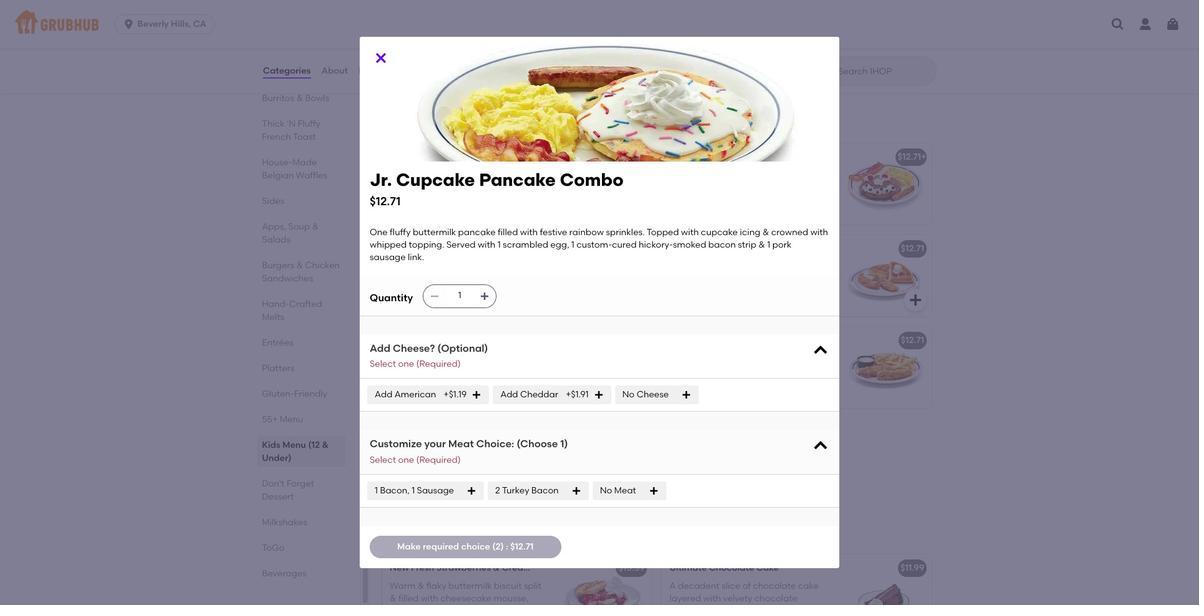 Task type: describe. For each thing, give the bounding box(es) containing it.
1 horizontal spatial chicken
[[682, 244, 717, 254]]

hills,
[[171, 19, 191, 29]]

all-natural 100% usda choice black angus beef burger with motts® applesauce.
[[390, 445, 544, 481]]

add cheese? (optional) select one (required)
[[370, 343, 488, 370]]

buttermilk inside warm & flaky buttermilk biscuit split & filled with cheesecake mousse
[[448, 581, 492, 592]]

served inside two buttermilk crispy chicken breast strips made with all-natural chicken. served with mott's© applesauce or french fries & a side of ranch.
[[669, 379, 699, 389]]

Input item quantity number field
[[446, 285, 473, 308]]

no meat
[[600, 486, 636, 496]]

slice
[[722, 581, 740, 592]]

customize
[[370, 439, 422, 450]]

jr. cupcake pancake combo
[[390, 244, 515, 254]]

battered
[[424, 33, 461, 43]]

1 vertical spatial chicken
[[790, 274, 823, 285]]

add cheddar
[[500, 390, 558, 400]]

two buttermilk crispy chicken breast strips made with all-natural chicken. served with mott's© applesauce or french fries & a side of ranch.
[[669, 353, 824, 402]]

jr. for jr. cupcake pancake combo $12.71
[[370, 169, 392, 190]]

(required) inside add cheese? (optional) select one (required)
[[416, 359, 461, 370]]

angus
[[390, 458, 416, 468]]

two for two buttermilk crispy chicken breast strips, made with all-natural chicken & 2 house-made belgian waffle quarters.
[[669, 261, 686, 272]]

silver
[[390, 152, 413, 163]]

strip.
[[419, 208, 440, 218]]

made for strips,
[[696, 274, 722, 285]]

burritos
[[262, 93, 295, 104]]

$12.71 inside jr. cupcake pancake combo $12.71
[[370, 194, 401, 208]]

cheddar
[[520, 390, 558, 400]]

served inside one fluffy buttermilk pancake filled with festive rainbow sprinkles. topped with cupcake icing & crowned with whipped topping. served with 1 scrambled egg, 1 custom-cured hickory-smoked bacon strip & 1 pork sausage link.
[[446, 240, 476, 250]]

split
[[524, 581, 541, 592]]

carved all-natural roasted turkey breast topped with turkey gravy. button
[[662, 7, 932, 88]]

add for cheese?
[[370, 343, 390, 354]]

1 horizontal spatial cheese
[[637, 390, 669, 400]]

about button
[[321, 49, 349, 94]]

& inside 'five silver dollar buttermilk pancakes, 1 scrambled egg & 1 custom-cured hickory-smoked bacon strip.'
[[507, 182, 514, 193]]

with inside creamy and cheesy, served with motts® applesauce.
[[509, 353, 526, 364]]

select inside the customize your meat choice: (choose 1) select one (required)
[[370, 455, 396, 466]]

combo for jr. cupcake pancake combo $12.71
[[560, 169, 624, 190]]

scrambled inside one fluffy buttermilk pancake filled with festive rainbow sprinkles. topped with cupcake icing & crowned with whipped topping. served with 1 scrambled egg, 1 custom-cured hickory-smoked bacon strip & 1 pork sausage link.
[[503, 240, 548, 250]]

1 right bacon,
[[412, 486, 415, 496]]

rainbow
[[569, 227, 604, 238]]

pancake for jr. cupcake pancake combo $12.71
[[479, 169, 556, 190]]

motts®
[[390, 366, 425, 377]]

thick 'n fluffy french toast
[[262, 119, 321, 142]]

chicken for two buttermilk crispy chicken breast strips, made with all-natural chicken & 2 house-made belgian waffle quarters.
[[761, 261, 794, 272]]

+$1.19
[[444, 390, 467, 400]]

burgers
[[262, 260, 295, 271]]

of inside "a decadent slice of chocolate cake layered with velvety chocolat"
[[742, 581, 751, 592]]

happy face® pancake combo image
[[838, 144, 932, 225]]

beverly hills, ca
[[137, 19, 206, 29]]

add for american
[[375, 390, 392, 400]]

all- for two buttermilk crispy chicken breast strips made with all-natural chicken. served with mott's© applesauce or french fries & a side of ranch.
[[741, 366, 755, 377]]

1 vertical spatial menu
[[280, 415, 303, 425]]

waffle
[[776, 287, 801, 297]]

whipped
[[370, 240, 407, 250]]

(required) inside the customize your meat choice: (choose 1) select one (required)
[[416, 455, 461, 466]]

breast for two buttermilk crispy chicken breast strips, made with all-natural chicken & 2 house-made belgian waffle quarters.
[[796, 261, 823, 272]]

0 vertical spatial kids menu (12 & under)
[[380, 114, 531, 130]]

ultimate chocolate cake image
[[838, 555, 932, 606]]

jr. cupcake pancake combo $12.71
[[370, 169, 624, 208]]

buttermilk inside one fluffy buttermilk pancake filled with festive rainbow sprinkles. topped with cupcake icing & crowned with whipped topping. served with 1 scrambled egg, 1 custom-cured hickory-smoked bacon strip & 1 pork sausage link.
[[413, 227, 456, 238]]

1 vertical spatial made
[[714, 287, 739, 297]]

silver 5
[[390, 152, 420, 163]]

scrambled inside 'five silver dollar buttermilk pancakes, 1 scrambled egg & 1 custom-cured hickory-smoked bacon strip.'
[[441, 182, 486, 193]]

natural inside 'carved all-natural roasted turkey breast topped with turkey gravy.'
[[717, 33, 747, 43]]

a inside two buttermilk crispy chicken breast strips made with all-natural chicken. served with mott's© applesauce or french fries & a side of ranch.
[[729, 391, 735, 402]]

belgian inside house-made belgian waffles
[[262, 170, 294, 181]]

jr. for jr. cupcake pancake combo
[[390, 244, 400, 254]]

(2)
[[492, 542, 504, 553]]

velvety
[[723, 594, 752, 604]]

1 vertical spatial kids menu (12 & under)
[[262, 440, 329, 464]]

ultimate chocolate cake
[[669, 563, 779, 574]]

two for two buttermilk crispy chicken breast strips made with all-natural chicken. served with mott's© applesauce or french fries & a side of ranch.
[[669, 353, 686, 364]]

chicken for two buttermilk crispy chicken breast strips made with all-natural chicken. served with mott's© applesauce or french fries & a side of ranch.
[[761, 353, 794, 364]]

(optional)
[[437, 343, 488, 354]]

1 vertical spatial dessert
[[465, 526, 514, 542]]

black
[[521, 445, 544, 456]]

five silver dollar buttermilk pancakes, 1 scrambled egg & 1 custom-cured hickory-smoked bacon strip.
[[390, 170, 519, 218]]

applesauce
[[763, 379, 813, 389]]

& inside two buttermilk crispy chicken breast strips, made with all-natural chicken & 2 house-made belgian waffle quarters.
[[669, 287, 676, 297]]

togo
[[262, 543, 285, 554]]

jr. mac & cheese image
[[558, 327, 652, 409]]

milkshakes
[[262, 518, 308, 528]]

custom- inside one fluffy buttermilk pancake filled with festive rainbow sprinkles. topped with cupcake icing & crowned with whipped topping. served with 1 scrambled egg, 1 custom-cured hickory-smoked bacon strip & 1 pork sausage link.
[[577, 240, 612, 250]]

pancake for jr. cupcake pancake combo
[[444, 244, 481, 254]]

soup
[[289, 222, 310, 232]]

combo for jr. cupcake pancake combo
[[483, 244, 515, 254]]

crispy inside 2 crispy battered fish served with french fries, tartar sauce & a lemon wedge.
[[397, 33, 422, 43]]

link.
[[408, 252, 424, 263]]

55+ crispy fish image
[[558, 7, 652, 88]]

with up mott's©
[[721, 366, 739, 377]]

entrées
[[262, 338, 294, 348]]

bacon inside one fluffy buttermilk pancake filled with festive rainbow sprinkles. topped with cupcake icing & crowned with whipped topping. served with 1 scrambled egg, 1 custom-cured hickory-smoked bacon strip & 1 pork sausage link.
[[708, 240, 736, 250]]

fluffy
[[298, 119, 321, 129]]

+ for silver 5
[[641, 152, 647, 163]]

reviews
[[359, 65, 393, 76]]

buttermilk inside 'five silver dollar buttermilk pancakes, 1 scrambled egg & 1 custom-cured hickory-smoked bacon strip.'
[[458, 170, 502, 180]]

0 vertical spatial forget
[[287, 479, 315, 490]]

crispy for two buttermilk crispy chicken breast strips made with all-natural chicken. served with mott's© applesauce or french fries & a side of ranch.
[[734, 353, 759, 364]]

friendly
[[294, 389, 328, 400]]

breast inside 'carved all-natural roasted turkey breast topped with turkey gravy.'
[[669, 46, 697, 56]]

with inside 2 crispy battered fish served with french fries, tartar sauce & a lemon wedge.
[[510, 33, 528, 43]]

silver 5 image
[[558, 144, 652, 225]]

1 right egg,
[[571, 240, 574, 250]]

apps,
[[262, 222, 286, 232]]

with left festive
[[520, 227, 538, 238]]

sprinkles.
[[606, 227, 645, 238]]

main navigation navigation
[[0, 0, 1199, 49]]

with up fries
[[701, 379, 719, 389]]

2 crispy battered fish served with french fries, tartar sauce & a lemon wedge. button
[[382, 7, 652, 88]]

0 vertical spatial under)
[[486, 114, 531, 130]]

with inside "a decadent slice of chocolate cake layered with velvety chocolat"
[[703, 594, 721, 604]]

choice
[[461, 542, 490, 553]]

cake
[[798, 581, 819, 592]]

decadent
[[678, 581, 719, 592]]

categories button
[[262, 49, 311, 94]]

cheesy,
[[445, 353, 476, 364]]

with right topped
[[681, 227, 699, 238]]

0 horizontal spatial dessert
[[262, 492, 294, 503]]

pancake
[[458, 227, 496, 238]]

topped
[[699, 46, 730, 56]]

all-
[[390, 445, 404, 456]]

made for strips
[[694, 366, 719, 377]]

1 vertical spatial forget
[[418, 526, 461, 542]]

new fresh strawberries & cream biscuit
[[390, 563, 562, 574]]

cream
[[502, 563, 531, 574]]

pancakes,
[[390, 182, 434, 193]]

1 horizontal spatial don't forget dessert
[[380, 526, 514, 542]]

served inside creamy and cheesy, served with motts® applesauce.
[[478, 353, 507, 364]]

american
[[394, 390, 436, 400]]

jr. mac & cheese
[[390, 336, 465, 346]]

side
[[737, 391, 754, 402]]

flaky
[[426, 581, 446, 592]]

1 horizontal spatial meat
[[614, 486, 636, 496]]

filled inside warm & flaky buttermilk biscuit split & filled with cheesecake mousse
[[398, 594, 419, 604]]

1 horizontal spatial turkey
[[784, 33, 810, 43]]

jr. cupcake pancake combo image
[[558, 236, 652, 317]]

& inside apps, soup & salads
[[312, 222, 319, 232]]

(choose
[[517, 439, 558, 450]]

$15.59
[[619, 563, 644, 574]]

and
[[426, 353, 443, 364]]

100%
[[438, 445, 460, 456]]

fish
[[463, 33, 478, 43]]

jr. chicken & waffles image
[[838, 236, 932, 317]]

warm
[[390, 581, 416, 592]]

make required choice (2) : $12.71
[[397, 542, 534, 553]]

ranch.
[[767, 391, 794, 402]]

bacon inside 'five silver dollar buttermilk pancakes, 1 scrambled egg & 1 custom-cured hickory-smoked bacon strip.'
[[390, 208, 417, 218]]

five
[[390, 170, 406, 180]]

0 vertical spatial don't forget dessert
[[262, 479, 315, 503]]

beverly
[[137, 19, 169, 29]]

55+
[[262, 415, 278, 425]]

carved
[[669, 33, 701, 43]]

make
[[397, 542, 421, 553]]

1)
[[560, 439, 568, 450]]

0 vertical spatial don't
[[262, 479, 285, 490]]

svg image inside the beverly hills, ca button
[[122, 18, 135, 31]]

layered
[[669, 594, 701, 604]]

$12.71 + for happy face® pancake combo
[[898, 152, 926, 163]]

1 down jr. cupcake pancake combo $12.71
[[498, 240, 501, 250]]

usda
[[462, 445, 486, 456]]

happy
[[669, 152, 698, 163]]

reviews button
[[358, 49, 394, 94]]

one
[[370, 227, 388, 238]]

french inside thick 'n fluffy french toast
[[262, 132, 291, 142]]

0 vertical spatial kids
[[380, 114, 409, 130]]

2 for 2 turkey bacon
[[495, 486, 500, 496]]

all- inside 'carved all-natural roasted turkey breast topped with turkey gravy.'
[[703, 33, 717, 43]]

sides
[[262, 196, 285, 207]]

sandwiches
[[262, 274, 313, 284]]



Task type: locate. For each thing, give the bounding box(es) containing it.
2 horizontal spatial french
[[669, 391, 699, 402]]

1 vertical spatial smoked
[[673, 240, 706, 250]]

applesauce. inside all-natural 100% usda choice black angus beef burger with motts® applesauce.
[[390, 470, 443, 481]]

jr. up customize
[[390, 427, 400, 438]]

1 vertical spatial kids
[[262, 440, 281, 451]]

bacon up fluffy
[[390, 208, 417, 218]]

0 vertical spatial served
[[480, 33, 508, 43]]

a left 'side'
[[729, 391, 735, 402]]

jr. chicken strips dinner image
[[838, 327, 932, 409]]

smoked inside one fluffy buttermilk pancake filled with festive rainbow sprinkles. topped with cupcake icing & crowned with whipped topping. served with 1 scrambled egg, 1 custom-cured hickory-smoked bacon strip & 1 pork sausage link.
[[673, 240, 706, 250]]

chicken up waffle
[[790, 274, 823, 285]]

cured
[[425, 195, 450, 206], [612, 240, 637, 250]]

1 vertical spatial cheese
[[637, 390, 669, 400]]

1 horizontal spatial french
[[390, 46, 419, 56]]

1 vertical spatial 2
[[678, 287, 683, 297]]

made up fries
[[694, 366, 719, 377]]

0 vertical spatial of
[[756, 391, 765, 402]]

festive
[[540, 227, 567, 238]]

applesauce. down cheesy,
[[427, 366, 480, 377]]

breast inside two buttermilk crispy chicken breast strips made with all-natural chicken. served with mott's© applesauce or french fries & a side of ranch.
[[796, 353, 823, 364]]

add left "cheddar"
[[500, 390, 518, 400]]

melts
[[262, 312, 285, 323]]

1 horizontal spatial (12
[[451, 114, 469, 130]]

with up lemon
[[510, 33, 528, 43]]

no right bacon
[[600, 486, 612, 496]]

2 turkey bacon
[[495, 486, 559, 496]]

& inside two buttermilk crispy chicken breast strips made with all-natural chicken. served with mott's© applesauce or french fries & a side of ranch.
[[720, 391, 727, 402]]

2 horizontal spatial combo
[[768, 152, 800, 163]]

chicken inside two buttermilk crispy chicken breast strips made with all-natural chicken. served with mott's© applesauce or french fries & a side of ranch.
[[761, 353, 794, 364]]

0 horizontal spatial meat
[[448, 439, 474, 450]]

0 vertical spatial scrambled
[[441, 182, 486, 193]]

scrambled down festive
[[503, 240, 548, 250]]

sausage
[[417, 486, 454, 496]]

0 horizontal spatial 2
[[390, 33, 395, 43]]

0 horizontal spatial kids
[[262, 440, 281, 451]]

crispy for two buttermilk crispy chicken breast strips, made with all-natural chicken & 2 house-made belgian waffle quarters.
[[734, 261, 759, 272]]

kids menu (12 & under) down 55+ menu
[[262, 440, 329, 464]]

+$1.91
[[566, 390, 589, 400]]

of right 'side'
[[756, 391, 765, 402]]

made inside two buttermilk crispy chicken breast strips made with all-natural chicken. served with mott's© applesauce or french fries & a side of ranch.
[[694, 366, 719, 377]]

add inside add cheese? (optional) select one (required)
[[370, 343, 390, 354]]

cupcake
[[701, 227, 738, 238]]

all- inside two buttermilk crispy chicken breast strips, made with all-natural chicken & 2 house-made belgian waffle quarters.
[[743, 274, 757, 285]]

select down customize
[[370, 455, 396, 466]]

0 horizontal spatial combo
[[483, 244, 515, 254]]

turkey
[[502, 486, 529, 496]]

house-made belgian waffles
[[262, 157, 328, 181]]

1 select from the top
[[370, 359, 396, 370]]

waffles for jr. chicken & waffles
[[728, 244, 761, 254]]

hand-crafted melts
[[262, 299, 323, 323]]

0 horizontal spatial (12
[[308, 440, 320, 451]]

jr. for jr. mac & cheese
[[390, 336, 400, 346]]

made down jr. chicken & waffles
[[714, 287, 739, 297]]

tartar
[[443, 46, 467, 56]]

0 vertical spatial menu
[[412, 114, 448, 130]]

quantity
[[370, 292, 413, 304]]

breast up waffle
[[796, 261, 823, 272]]

forget up required
[[418, 526, 461, 542]]

1 horizontal spatial under)
[[486, 114, 531, 130]]

$12.71
[[618, 152, 641, 163], [898, 152, 921, 163], [370, 194, 401, 208], [618, 244, 641, 254], [901, 244, 924, 254], [901, 336, 924, 346], [621, 427, 644, 438], [510, 542, 534, 553]]

served right cheesy,
[[478, 353, 507, 364]]

chicken up the applesauce
[[761, 353, 794, 364]]

made
[[696, 274, 722, 285], [714, 287, 739, 297], [694, 366, 719, 377]]

under) inside the kids menu (12 & under)
[[262, 453, 292, 464]]

french inside 2 crispy battered fish served with french fries, tartar sauce & a lemon wedge.
[[390, 46, 419, 56]]

all- up the topped
[[703, 33, 717, 43]]

cheese left fries
[[637, 390, 669, 400]]

2 two from the top
[[669, 353, 686, 364]]

bacon down cupcake at the top right
[[708, 240, 736, 250]]

1 bacon, 1 sausage
[[375, 486, 454, 496]]

choice
[[488, 445, 519, 456]]

select inside add cheese? (optional) select one (required)
[[370, 359, 396, 370]]

(12 up dollar
[[451, 114, 469, 130]]

with inside 'carved all-natural roasted turkey breast topped with turkey gravy.'
[[732, 46, 750, 56]]

ultimate
[[669, 563, 707, 574]]

2 vertical spatial pancake
[[444, 244, 481, 254]]

breast inside two buttermilk crispy chicken breast strips, made with all-natural chicken & 2 house-made belgian waffle quarters.
[[796, 261, 823, 272]]

Search IHOP search field
[[837, 66, 932, 77]]

2 one from the top
[[398, 455, 414, 466]]

quarters.
[[669, 299, 708, 310]]

smoked
[[486, 195, 519, 206], [673, 240, 706, 250]]

1 one from the top
[[398, 359, 414, 370]]

0 horizontal spatial bacon
[[390, 208, 417, 218]]

jr. down topped
[[669, 244, 680, 254]]

strip
[[738, 240, 756, 250]]

french
[[390, 46, 419, 56], [262, 132, 291, 142], [669, 391, 699, 402]]

cupcake inside jr. cupcake pancake combo $12.71
[[396, 169, 475, 190]]

0 horizontal spatial custom-
[[390, 195, 425, 206]]

waffles
[[296, 170, 328, 181], [728, 244, 761, 254]]

no right +$1.91
[[622, 390, 635, 400]]

jr. inside jr. cupcake pancake combo $12.71
[[370, 169, 392, 190]]

55+ all-natural roasted turkey image
[[838, 7, 932, 88]]

salads
[[262, 235, 291, 245]]

1 vertical spatial turkey
[[752, 46, 778, 56]]

natural for two buttermilk crispy chicken breast strips made with all-natural chicken. served with mott's© applesauce or french fries & a side of ranch.
[[755, 366, 786, 377]]

0 vertical spatial waffles
[[296, 170, 328, 181]]

applesauce. up 1 bacon, 1 sausage
[[390, 470, 443, 481]]

2 inside two buttermilk crispy chicken breast strips, made with all-natural chicken & 2 house-made belgian waffle quarters.
[[678, 287, 683, 297]]

(required)
[[416, 359, 461, 370], [416, 455, 461, 466]]

filled right 'pancake'
[[498, 227, 518, 238]]

with down usda
[[470, 458, 488, 468]]

a decadent slice of chocolate cake layered with velvety chocolat
[[669, 581, 821, 606]]

chicken.
[[788, 366, 823, 377]]

svg image
[[1110, 17, 1125, 32], [122, 18, 135, 31], [430, 291, 440, 301], [480, 291, 490, 301], [908, 293, 923, 308], [812, 342, 829, 359], [472, 391, 482, 401], [571, 487, 581, 497]]

0 vertical spatial served
[[446, 240, 476, 250]]

+ for jr. cupcake pancake combo
[[641, 244, 647, 254]]

no for customize your meat choice: (choose 1)
[[600, 486, 612, 496]]

0 horizontal spatial under)
[[262, 453, 292, 464]]

svg image
[[1165, 17, 1180, 32], [373, 50, 388, 65], [628, 385, 643, 400], [594, 391, 604, 401], [681, 391, 691, 401], [812, 438, 829, 455], [466, 487, 476, 497], [649, 487, 659, 497]]

all- for two buttermilk crispy chicken breast strips, made with all-natural chicken & 2 house-made belgian waffle quarters.
[[743, 274, 757, 285]]

cake
[[756, 563, 779, 574]]

0 horizontal spatial waffles
[[296, 170, 328, 181]]

0 horizontal spatial turkey
[[752, 46, 778, 56]]

fresh
[[411, 563, 434, 574]]

& inside the kids menu (12 & under)
[[322, 440, 329, 451]]

one inside add cheese? (optional) select one (required)
[[398, 359, 414, 370]]

natural up the topped
[[717, 33, 747, 43]]

with down 'pancake'
[[478, 240, 495, 250]]

with up add cheddar
[[509, 353, 526, 364]]

1 vertical spatial select
[[370, 455, 396, 466]]

french up wedge.
[[390, 46, 419, 56]]

a inside 2 crispy battered fish served with french fries, tartar sauce & a lemon wedge.
[[506, 46, 512, 56]]

buttermilk inside two buttermilk crispy chicken breast strips, made with all-natural chicken & 2 house-made belgian waffle quarters.
[[688, 261, 732, 272]]

mac
[[402, 336, 421, 346]]

belgian left waffle
[[742, 287, 773, 297]]

a
[[669, 581, 676, 592]]

2 down strips,
[[678, 287, 683, 297]]

0 horizontal spatial scrambled
[[441, 182, 486, 193]]

a left lemon
[[506, 46, 512, 56]]

0 horizontal spatial no
[[600, 486, 612, 496]]

1 vertical spatial one
[[398, 455, 414, 466]]

served inside 2 crispy battered fish served with french fries, tartar sauce & a lemon wedge.
[[480, 33, 508, 43]]

$12.71 + for jr. cupcake pancake combo
[[618, 244, 647, 254]]

don't forget dessert up 'milkshakes'
[[262, 479, 315, 503]]

with right crowned at the right
[[810, 227, 828, 238]]

1 (required) from the top
[[416, 359, 461, 370]]

0 horizontal spatial cured
[[425, 195, 450, 206]]

ca
[[193, 19, 206, 29]]

sausage
[[370, 252, 406, 263]]

svg image inside main navigation navigation
[[1165, 17, 1180, 32]]

house-
[[685, 287, 714, 297]]

0 vertical spatial one
[[398, 359, 414, 370]]

chocolate
[[709, 563, 754, 574]]

hickory- inside 'five silver dollar buttermilk pancakes, 1 scrambled egg & 1 custom-cured hickory-smoked bacon strip.'
[[452, 195, 486, 206]]

scrambled down dollar
[[441, 182, 486, 193]]

breast for two buttermilk crispy chicken breast strips made with all-natural chicken. served with mott's© applesauce or french fries & a side of ranch.
[[796, 353, 823, 364]]

natural for two buttermilk crispy chicken breast strips, made with all-natural chicken & 2 house-made belgian waffle quarters.
[[757, 274, 788, 285]]

combo inside jr. cupcake pancake combo $12.71
[[560, 169, 624, 190]]

0 vertical spatial 2
[[390, 33, 395, 43]]

jr. down fluffy
[[390, 244, 400, 254]]

waffles down "icing"
[[728, 244, 761, 254]]

served up sauce
[[480, 33, 508, 43]]

1 horizontal spatial smoked
[[673, 240, 706, 250]]

toast
[[293, 132, 316, 142]]

2 vertical spatial 2
[[495, 486, 500, 496]]

0 horizontal spatial don't
[[262, 479, 285, 490]]

add for cheddar
[[500, 390, 518, 400]]

0 horizontal spatial cheese
[[432, 336, 465, 346]]

& inside burgers & chicken sandwiches
[[297, 260, 303, 271]]

1 left pork
[[767, 240, 770, 250]]

1 vertical spatial chicken
[[305, 260, 340, 271]]

french inside two buttermilk crispy chicken breast strips made with all-natural chicken. served with mott's© applesauce or french fries & a side of ranch.
[[669, 391, 699, 402]]

natural up the applesauce
[[755, 366, 786, 377]]

no cheese
[[622, 390, 669, 400]]

one down customize
[[398, 455, 414, 466]]

1 horizontal spatial served
[[669, 379, 699, 389]]

2 vertical spatial menu
[[283, 440, 306, 451]]

cupcake for jr. cupcake pancake combo $12.71
[[396, 169, 475, 190]]

don't forget dessert up required
[[380, 526, 514, 542]]

1 horizontal spatial of
[[756, 391, 765, 402]]

fries
[[701, 391, 718, 402]]

of up velvety
[[742, 581, 751, 592]]

1 vertical spatial don't forget dessert
[[380, 526, 514, 542]]

2 inside 2 crispy battered fish served with french fries, tartar sauce & a lemon wedge.
[[390, 33, 395, 43]]

0 vertical spatial combo
[[768, 152, 800, 163]]

buttermilk up "egg" at the top
[[458, 170, 502, 180]]

crispy up "fries,"
[[397, 33, 422, 43]]

jr. for jr. cheeseburger
[[390, 427, 400, 438]]

cupcake down 5
[[396, 169, 475, 190]]

one inside the customize your meat choice: (choose 1) select one (required)
[[398, 455, 414, 466]]

buttermilk inside two buttermilk crispy chicken breast strips made with all-natural chicken. served with mott's© applesauce or french fries & a side of ranch.
[[688, 353, 732, 364]]

(12 inside the kids menu (12 & under)
[[308, 440, 320, 451]]

buttermilk up 'cheesecake' at the left of the page
[[448, 581, 492, 592]]

breast up chicken. at bottom
[[796, 353, 823, 364]]

1 horizontal spatial custom-
[[577, 240, 612, 250]]

served
[[446, 240, 476, 250], [669, 379, 699, 389]]

combo
[[768, 152, 800, 163], [560, 169, 624, 190], [483, 244, 515, 254]]

chocolate
[[753, 581, 796, 592]]

served down 'pancake'
[[446, 240, 476, 250]]

1 two from the top
[[669, 261, 686, 272]]

select down cheese?
[[370, 359, 396, 370]]

1 vertical spatial bacon
[[708, 240, 736, 250]]

crispy down 'strip'
[[734, 261, 759, 272]]

2 (required) from the top
[[416, 455, 461, 466]]

all- inside two buttermilk crispy chicken breast strips made with all-natural chicken. served with mott's© applesauce or french fries & a side of ranch.
[[741, 366, 755, 377]]

0 vertical spatial cured
[[425, 195, 450, 206]]

breast down carved in the right top of the page
[[669, 46, 697, 56]]

0 vertical spatial smoked
[[486, 195, 519, 206]]

0 vertical spatial custom-
[[390, 195, 425, 206]]

0 vertical spatial filled
[[498, 227, 518, 238]]

custom- down pancakes, on the top left
[[390, 195, 425, 206]]

dollar
[[432, 170, 456, 180]]

natural
[[717, 33, 747, 43], [757, 274, 788, 285], [755, 366, 786, 377]]

0 vertical spatial a
[[506, 46, 512, 56]]

1 vertical spatial hickory-
[[639, 240, 673, 250]]

icing
[[740, 227, 760, 238]]

chicken down pork
[[761, 261, 794, 272]]

0 vertical spatial select
[[370, 359, 396, 370]]

filled down warm on the bottom of the page
[[398, 594, 419, 604]]

jr. down silver
[[370, 169, 392, 190]]

2 vertical spatial breast
[[796, 353, 823, 364]]

menu right 55+
[[280, 415, 303, 425]]

dessert up 'milkshakes'
[[262, 492, 294, 503]]

house-
[[262, 157, 293, 168]]

beverages
[[262, 569, 307, 580]]

cheese
[[432, 336, 465, 346], [637, 390, 669, 400]]

with inside warm & flaky buttermilk biscuit split & filled with cheesecake mousse
[[421, 594, 438, 604]]

menu up 5
[[412, 114, 448, 130]]

apps, soup & salads
[[262, 222, 319, 245]]

1 horizontal spatial combo
[[560, 169, 624, 190]]

jr. for jr. chicken & waffles
[[669, 244, 680, 254]]

smoked inside 'five silver dollar buttermilk pancakes, 1 scrambled egg & 1 custom-cured hickory-smoked bacon strip.'
[[486, 195, 519, 206]]

0 horizontal spatial don't forget dessert
[[262, 479, 315, 503]]

all- down 'strip'
[[743, 274, 757, 285]]

buttermilk up strips
[[688, 353, 732, 364]]

0 vertical spatial turkey
[[784, 33, 810, 43]]

pancake for happy face® pancake combo
[[728, 152, 766, 163]]

two up strips
[[669, 353, 686, 364]]

with inside all-natural 100% usda choice black angus beef burger with motts® applesauce.
[[470, 458, 488, 468]]

belgian inside two buttermilk crispy chicken breast strips, made with all-natural chicken & 2 house-made belgian waffle quarters.
[[742, 287, 773, 297]]

0 vertical spatial made
[[696, 274, 722, 285]]

cured inside one fluffy buttermilk pancake filled with festive rainbow sprinkles. topped with cupcake icing & crowned with whipped topping. served with 1 scrambled egg, 1 custom-cured hickory-smoked bacon strip & 1 pork sausage link.
[[612, 240, 637, 250]]

crowned
[[771, 227, 808, 238]]

2 for 2 crispy battered fish served with french fries, tartar sauce & a lemon wedge.
[[390, 33, 395, 43]]

0 vertical spatial (required)
[[416, 359, 461, 370]]

dessert
[[262, 492, 294, 503], [465, 526, 514, 542]]

0 vertical spatial (12
[[451, 114, 469, 130]]

with inside two buttermilk crispy chicken breast strips, made with all-natural chicken & 2 house-made belgian waffle quarters.
[[724, 274, 741, 285]]

+
[[641, 152, 647, 163], [921, 152, 926, 163], [641, 244, 647, 254]]

custom- inside 'five silver dollar buttermilk pancakes, 1 scrambled egg & 1 custom-cured hickory-smoked bacon strip.'
[[390, 195, 425, 206]]

1 vertical spatial of
[[742, 581, 751, 592]]

1 vertical spatial don't
[[380, 526, 415, 542]]

1 horizontal spatial scrambled
[[503, 240, 548, 250]]

1 vertical spatial belgian
[[742, 287, 773, 297]]

gravy.
[[780, 46, 806, 56]]

0 horizontal spatial kids menu (12 & under)
[[262, 440, 329, 464]]

fluffy
[[390, 227, 411, 238]]

0 vertical spatial dessert
[[262, 492, 294, 503]]

1 left bacon,
[[375, 486, 378, 496]]

served down strips
[[669, 379, 699, 389]]

1 horizontal spatial don't
[[380, 526, 415, 542]]

2 up wedge.
[[390, 33, 395, 43]]

new fresh strawberries & cream biscuit image
[[558, 555, 652, 606]]

about
[[321, 65, 348, 76]]

add left american
[[375, 390, 392, 400]]

(required) down your
[[416, 455, 461, 466]]

waffles for house-made belgian waffles
[[296, 170, 328, 181]]

1 vertical spatial (required)
[[416, 455, 461, 466]]

menu down 55+ menu
[[283, 440, 306, 451]]

two inside two buttermilk crispy chicken breast strips, made with all-natural chicken & 2 house-made belgian waffle quarters.
[[669, 261, 686, 272]]

0 horizontal spatial hickory-
[[452, 195, 486, 206]]

1 right "egg" at the top
[[516, 182, 519, 193]]

cheesecake
[[441, 594, 492, 604]]

combo for happy face® pancake combo
[[768, 152, 800, 163]]

gluten-
[[262, 389, 295, 400]]

0 horizontal spatial french
[[262, 132, 291, 142]]

jr. cheeseburger
[[390, 427, 464, 438]]

no
[[622, 390, 635, 400], [600, 486, 612, 496]]

0 horizontal spatial of
[[742, 581, 751, 592]]

natural
[[404, 445, 436, 456]]

happy face® pancake combo
[[669, 152, 800, 163]]

made up house-
[[696, 274, 722, 285]]

1 horizontal spatial no
[[622, 390, 635, 400]]

jr. chicken & waffles
[[669, 244, 761, 254]]

turkey
[[784, 33, 810, 43], [752, 46, 778, 56]]

1 vertical spatial waffles
[[728, 244, 761, 254]]

pork
[[772, 240, 791, 250]]

2 left turkey
[[495, 486, 500, 496]]

pancake inside jr. cupcake pancake combo $12.71
[[479, 169, 556, 190]]

natural inside two buttermilk crispy chicken breast strips, made with all-natural chicken & 2 house-made belgian waffle quarters.
[[757, 274, 788, 285]]

cured inside 'five silver dollar buttermilk pancakes, 1 scrambled egg & 1 custom-cured hickory-smoked bacon strip.'
[[425, 195, 450, 206]]

jr. left mac
[[390, 336, 400, 346]]

wedge.
[[390, 58, 421, 69]]

jr. cheeseburger image
[[558, 419, 652, 500]]

sauce
[[469, 46, 495, 56]]

don't up 'milkshakes'
[[262, 479, 285, 490]]

0 vertical spatial cheese
[[432, 336, 465, 346]]

jr.
[[370, 169, 392, 190], [390, 244, 400, 254], [669, 244, 680, 254], [390, 336, 400, 346], [390, 427, 400, 438]]

1 horizontal spatial waffles
[[728, 244, 761, 254]]

add left mac
[[370, 343, 390, 354]]

two up strips,
[[669, 261, 686, 272]]

applesauce. inside creamy and cheesy, served with motts® applesauce.
[[427, 366, 480, 377]]

1 vertical spatial a
[[729, 391, 735, 402]]

cupcake for jr. cupcake pancake combo
[[402, 244, 442, 254]]

2 vertical spatial combo
[[483, 244, 515, 254]]

(12
[[451, 114, 469, 130], [308, 440, 320, 451]]

hand-
[[262, 299, 289, 310]]

1 horizontal spatial forget
[[418, 526, 461, 542]]

of inside two buttermilk crispy chicken breast strips made with all-natural chicken. served with mott's© applesauce or french fries & a side of ranch.
[[756, 391, 765, 402]]

1 down dollar
[[436, 182, 439, 193]]

two inside two buttermilk crispy chicken breast strips made with all-natural chicken. served with mott's© applesauce or french fries & a side of ranch.
[[669, 353, 686, 364]]

2 vertical spatial natural
[[755, 366, 786, 377]]

with down jr. chicken & waffles
[[724, 274, 741, 285]]

hickory- inside one fluffy buttermilk pancake filled with festive rainbow sprinkles. topped with cupcake icing & crowned with whipped topping. served with 1 scrambled egg, 1 custom-cured hickory-smoked bacon strip & 1 pork sausage link.
[[639, 240, 673, 250]]

$12.71 + for silver 5
[[618, 152, 647, 163]]

1 vertical spatial (12
[[308, 440, 320, 451]]

or
[[815, 379, 824, 389]]

55+ menu
[[262, 415, 303, 425]]

french down thick
[[262, 132, 291, 142]]

waffles down made
[[296, 170, 328, 181]]

1 vertical spatial filled
[[398, 594, 419, 604]]

1 horizontal spatial hickory-
[[639, 240, 673, 250]]

chicken up sandwiches
[[305, 260, 340, 271]]

& inside 2 crispy battered fish served with french fries, tartar sauce & a lemon wedge.
[[497, 46, 504, 56]]

+ for happy face® pancake combo
[[921, 152, 926, 163]]

1 vertical spatial pancake
[[479, 169, 556, 190]]

0 vertical spatial hickory-
[[452, 195, 486, 206]]

1 vertical spatial natural
[[757, 274, 788, 285]]

1 vertical spatial breast
[[796, 261, 823, 272]]

1 vertical spatial cupcake
[[402, 244, 442, 254]]

custom-
[[390, 195, 425, 206], [577, 240, 612, 250]]

buttermilk down jr. chicken & waffles
[[688, 261, 732, 272]]

0 vertical spatial applesauce.
[[427, 366, 480, 377]]

natural up waffle
[[757, 274, 788, 285]]

no for add cheese? (optional)
[[622, 390, 635, 400]]

filled inside one fluffy buttermilk pancake filled with festive rainbow sprinkles. topped with cupcake icing & crowned with whipped topping. served with 1 scrambled egg, 1 custom-cured hickory-smoked bacon strip & 1 pork sausage link.
[[498, 227, 518, 238]]

cured down sprinkles.
[[612, 240, 637, 250]]

waffles inside house-made belgian waffles
[[296, 170, 328, 181]]

bacon
[[531, 486, 559, 496]]

1 horizontal spatial kids
[[380, 114, 409, 130]]

chicken inside burgers & chicken sandwiches
[[305, 260, 340, 271]]

1 horizontal spatial cured
[[612, 240, 637, 250]]

2 vertical spatial crispy
[[734, 353, 759, 364]]

crispy inside two buttermilk crispy chicken breast strips, made with all-natural chicken & 2 house-made belgian waffle quarters.
[[734, 261, 759, 272]]

with down the decadent
[[703, 594, 721, 604]]

crispy inside two buttermilk crispy chicken breast strips made with all-natural chicken. served with mott's© applesauce or french fries & a side of ranch.
[[734, 353, 759, 364]]

with right the topped
[[732, 46, 750, 56]]

one down cheese?
[[398, 359, 414, 370]]

silver
[[408, 170, 430, 180]]

2 vertical spatial french
[[669, 391, 699, 402]]

0 vertical spatial chicken
[[761, 261, 794, 272]]

all- up mott's©
[[741, 366, 755, 377]]

buttermilk up the topping.
[[413, 227, 456, 238]]

meat inside the customize your meat choice: (choose 1) select one (required)
[[448, 439, 474, 450]]

hickory-
[[452, 195, 486, 206], [639, 240, 673, 250]]

natural inside two buttermilk crispy chicken breast strips made with all-natural chicken. served with mott's© applesauce or french fries & a side of ranch.
[[755, 366, 786, 377]]

chicken down cupcake at the top right
[[682, 244, 717, 254]]

bacon,
[[380, 486, 410, 496]]

belgian down house-
[[262, 170, 294, 181]]

platters
[[262, 363, 295, 374]]

two
[[669, 261, 686, 272], [669, 353, 686, 364]]

2 select from the top
[[370, 455, 396, 466]]

hickory- up 'pancake'
[[452, 195, 486, 206]]

0 vertical spatial chicken
[[682, 244, 717, 254]]



Task type: vqa. For each thing, say whether or not it's contained in the screenshot.
TENDERS inside TAB
no



